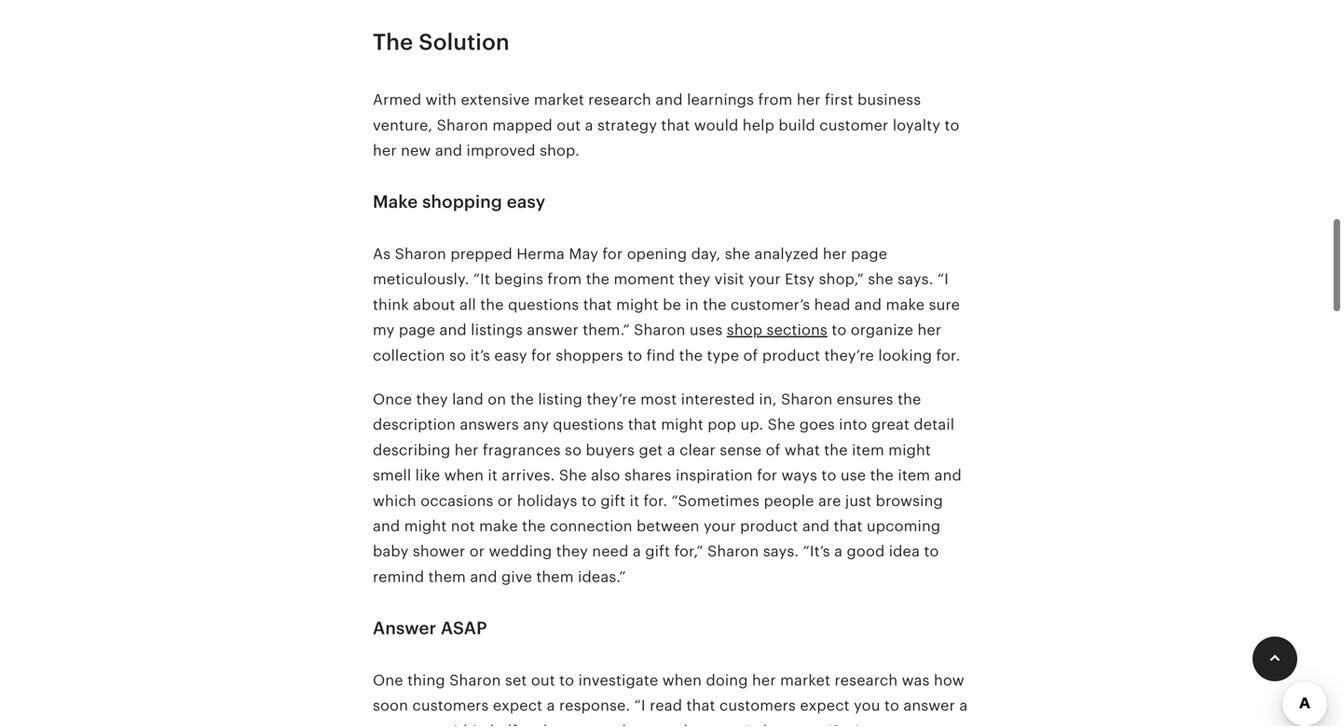 Task type: describe. For each thing, give the bounding box(es) containing it.
which
[[373, 492, 417, 509]]

for,"
[[674, 543, 703, 560]]

like
[[415, 467, 440, 484]]

to down head
[[832, 322, 847, 338]]

to up connection
[[582, 492, 597, 509]]

1 horizontal spatial page
[[851, 246, 888, 262]]

market inside 'armed with extensive market research and learnings from her first business venture, sharon mapped out a strategy that would help build customer loyalty to her new and improved shop.'
[[534, 91, 584, 108]]

you
[[854, 697, 881, 714]]

sharon up meticulously.
[[395, 246, 446, 262]]

answer inside one thing sharon set out to investigate when doing her market research was how soon customers expect a response. "i read that customers expect you to answer a message within half an hour or an hour at the most," she says. "so i try to answ
[[904, 697, 955, 714]]

also
[[591, 467, 620, 484]]

ideas."
[[578, 568, 626, 585]]

inspiration
[[676, 467, 753, 484]]

the inside one thing sharon set out to investigate when doing her market research was how soon customers expect a response. "i read that customers expect you to answer a message within half an hour or an hour at the most," she says. "so i try to answ
[[678, 723, 702, 726]]

fragrances
[[483, 442, 561, 459]]

the right in
[[703, 296, 727, 313]]

and down all
[[440, 322, 467, 338]]

answer inside as sharon prepped herma may for opening day, she analyzed her page meticulously. "it begins from the moment they visit your etsy shop," she says. "i think about all the questions that might be in the customer's head and make sure my page and listings answer them." sharon uses
[[527, 322, 579, 338]]

meticulously.
[[373, 271, 469, 288]]

"it's
[[803, 543, 830, 560]]

the down into
[[824, 442, 848, 459]]

buyers
[[586, 442, 635, 459]]

says. inside one thing sharon set out to investigate when doing her market research was how soon customers expect a response. "i read that customers expect you to answer a message within half an hour or an hour at the most," she says. "so i try to answ
[[786, 723, 821, 726]]

idea
[[889, 543, 920, 560]]

use
[[841, 467, 866, 484]]

etsy
[[785, 271, 815, 288]]

organize
[[851, 322, 914, 338]]

shop sections link
[[727, 322, 828, 338]]

1 vertical spatial gift
[[645, 543, 670, 560]]

out inside 'armed with extensive market research and learnings from her first business venture, sharon mapped out a strategy that would help build customer loyalty to her new and improved shop.'
[[557, 117, 581, 134]]

may
[[569, 246, 599, 262]]

find
[[647, 347, 675, 364]]

her inside once they land on the listing they're most interested in, sharon ensures the description answers any questions that might pop up. she goes into great detail describing her fragrances so buyers get a clear sense of what the item might smell like when it arrives. she also shares inspiration for ways to use the item and which occasions or holidays to gift it for. "sometimes people are just browsing and might not make the connection between your product and that upcoming baby shower or wedding they need a gift for," sharon says. "it's a good idea to remind them and give them ideas."
[[455, 442, 479, 459]]

and right new
[[435, 142, 463, 159]]

the down holidays
[[522, 518, 546, 535]]

ensures
[[837, 391, 894, 408]]

armed with extensive market research and learnings from her first business venture, sharon mapped out a strategy that would help build customer loyalty to her new and improved shop.
[[373, 91, 960, 159]]

"it
[[473, 271, 490, 288]]

1 horizontal spatial item
[[898, 467, 931, 484]]

solution
[[419, 29, 510, 55]]

"so
[[826, 723, 851, 726]]

for inside as sharon prepped herma may for opening day, she analyzed her page meticulously. "it begins from the moment they visit your etsy shop," she says. "i think about all the questions that might be in the customer's head and make sure my page and listings answer them." sharon uses
[[603, 246, 623, 262]]

doing
[[706, 672, 748, 689]]

shop
[[727, 322, 763, 338]]

0 vertical spatial it
[[488, 467, 498, 484]]

in
[[686, 296, 699, 313]]

shares
[[625, 467, 672, 484]]

questions inside as sharon prepped herma may for opening day, she analyzed her page meticulously. "it begins from the moment they visit your etsy shop," she says. "i think about all the questions that might be in the customer's head and make sure my page and listings answer them." sharon uses
[[508, 296, 579, 313]]

sections
[[767, 322, 828, 338]]

make inside as sharon prepped herma may for opening day, she analyzed her page meticulously. "it begins from the moment they visit your etsy shop," she says. "i think about all the questions that might be in the customer's head and make sure my page and listings answer them." sharon uses
[[886, 296, 925, 313]]

0 vertical spatial easy
[[507, 192, 546, 212]]

to right you
[[885, 697, 900, 714]]

and up "it's
[[802, 518, 830, 535]]

just
[[845, 492, 872, 509]]

2 expect from the left
[[800, 697, 850, 714]]

that up get at the left of the page
[[628, 416, 657, 433]]

day,
[[691, 246, 721, 262]]

once they land on the listing they're most interested in, sharon ensures the description answers any questions that might pop up. she goes into great detail describing her fragrances so buyers get a clear sense of what the item might smell like when it arrives. she also shares inspiration for ways to use the item and which occasions or holidays to gift it for. "sometimes people are just browsing and might not make the connection between your product and that upcoming baby shower or wedding they need a gift for," sharon says. "it's a good idea to remind them and give them ideas."
[[373, 391, 962, 585]]

mapped
[[493, 117, 553, 134]]

make inside once they land on the listing they're most interested in, sharon ensures the description answers any questions that might pop up. she goes into great detail describing her fragrances so buyers get a clear sense of what the item might smell like when it arrives. she also shares inspiration for ways to use the item and which occasions or holidays to gift it for. "sometimes people are just browsing and might not make the connection between your product and that upcoming baby shower or wedding they need a gift for," sharon says. "it's a good idea to remind them and give them ideas."
[[479, 518, 518, 535]]

her up build
[[797, 91, 821, 108]]

that inside one thing sharon set out to investigate when doing her market research was how soon customers expect a response. "i read that customers expect you to answer a message within half an hour or an hour at the most," she says. "so i try to answ
[[687, 697, 715, 714]]

when inside once they land on the listing they're most interested in, sharon ensures the description answers any questions that might pop up. she goes into great detail describing her fragrances so buyers get a clear sense of what the item might smell like when it arrives. she also shares inspiration for ways to use the item and which occasions or holidays to gift it for. "sometimes people are just browsing and might not make the connection between your product and that upcoming baby shower or wedding they need a gift for," sharon says. "it's a good idea to remind them and give them ideas."
[[444, 467, 484, 484]]

the
[[373, 29, 413, 55]]

at
[[660, 723, 674, 726]]

and up browsing at the right bottom of page
[[935, 467, 962, 484]]

customer's
[[731, 296, 810, 313]]

and left give
[[470, 568, 497, 585]]

and up strategy
[[656, 91, 683, 108]]

and up baby in the left bottom of the page
[[373, 518, 400, 535]]

sharon inside 'armed with extensive market research and learnings from her first business venture, sharon mapped out a strategy that would help build customer loyalty to her new and improved shop.'
[[437, 117, 488, 134]]

customer
[[820, 117, 889, 134]]

so inside the to organize her collection so it's easy for shoppers to find the type of product they're looking for.
[[449, 347, 466, 364]]

1 vertical spatial she
[[868, 271, 894, 288]]

to left find
[[628, 347, 643, 364]]

the right on
[[510, 391, 534, 408]]

strategy
[[598, 117, 657, 134]]

1 vertical spatial it
[[630, 492, 640, 509]]

for inside the to organize her collection so it's easy for shoppers to find the type of product they're looking for.
[[531, 347, 552, 364]]

of inside the to organize her collection so it's easy for shoppers to find the type of product they're looking for.
[[743, 347, 758, 364]]

0 horizontal spatial page
[[399, 322, 435, 338]]

sense
[[720, 442, 762, 459]]

so inside once they land on the listing they're most interested in, sharon ensures the description answers any questions that might pop up. she goes into great detail describing her fragrances so buyers get a clear sense of what the item might smell like when it arrives. she also shares inspiration for ways to use the item and which occasions or holidays to gift it for. "sometimes people are just browsing and might not make the connection between your product and that upcoming baby shower or wedding they need a gift for," sharon says. "it's a good idea to remind them and give them ideas."
[[565, 442, 582, 459]]

answers
[[460, 416, 519, 433]]

try
[[863, 723, 883, 726]]

0 horizontal spatial gift
[[601, 492, 626, 509]]

research inside one thing sharon set out to investigate when doing her market research was how soon customers expect a response. "i read that customers expect you to answer a message within half an hour or an hour at the most," she says. "so i try to answ
[[835, 672, 898, 689]]

2 hour from the left
[[622, 723, 656, 726]]

as
[[373, 246, 391, 262]]

product inside the to organize her collection so it's easy for shoppers to find the type of product they're looking for.
[[762, 347, 820, 364]]

between
[[637, 518, 700, 535]]

prepped
[[451, 246, 513, 262]]

most,"
[[706, 723, 752, 726]]

would
[[694, 117, 739, 134]]

them."
[[583, 322, 630, 338]]

she inside one thing sharon set out to investigate when doing her market research was how soon customers expect a response. "i read that customers expect you to answer a message within half an hour or an hour at the most," she says. "so i try to answ
[[756, 723, 781, 726]]

clear
[[680, 442, 716, 459]]

1 hour from the left
[[543, 723, 577, 726]]

the right use
[[870, 467, 894, 484]]

product inside once they land on the listing they're most interested in, sharon ensures the description answers any questions that might pop up. she goes into great detail describing her fragrances so buyers get a clear sense of what the item might smell like when it arrives. she also shares inspiration for ways to use the item and which occasions or holidays to gift it for. "sometimes people are just browsing and might not make the connection between your product and that upcoming baby shower or wedding they need a gift for," sharon says. "it's a good idea to remind them and give them ideas."
[[740, 518, 798, 535]]

about
[[413, 296, 455, 313]]

sharon inside one thing sharon set out to investigate when doing her market research was how soon customers expect a response. "i read that customers expect you to answer a message within half an hour or an hour at the most," she says. "so i try to answ
[[449, 672, 501, 689]]

to left use
[[822, 467, 837, 484]]

make
[[373, 192, 418, 212]]

a right "it's
[[834, 543, 843, 560]]

to organize her collection so it's easy for shoppers to find the type of product they're looking for.
[[373, 322, 960, 364]]

her down venture,
[[373, 142, 397, 159]]

most
[[641, 391, 677, 408]]

head
[[814, 296, 851, 313]]

as sharon prepped herma may for opening day, she analyzed her page meticulously. "it begins from the moment they visit your etsy shop," she says. "i think about all the questions that might be in the customer's head and make sure my page and listings answer them." sharon uses
[[373, 246, 960, 338]]

set
[[505, 672, 527, 689]]

1 expect from the left
[[493, 697, 543, 714]]

my
[[373, 322, 395, 338]]

response.
[[559, 697, 630, 714]]

description
[[373, 416, 456, 433]]

shopping
[[422, 192, 502, 212]]

analyzed
[[755, 246, 819, 262]]

might up the clear
[[661, 416, 704, 433]]

one thing sharon set out to investigate when doing her market research was how soon customers expect a response. "i read that customers expect you to answer a message within half an hour or an hour at the most," she says. "so i try to answ
[[373, 672, 968, 726]]

her inside one thing sharon set out to investigate when doing her market research was how soon customers expect a response. "i read that customers expect you to answer a message within half an hour or an hour at the most," she says. "so i try to answ
[[752, 672, 776, 689]]

great
[[872, 416, 910, 433]]

describing
[[373, 442, 451, 459]]

build
[[779, 117, 816, 134]]

says. inside as sharon prepped herma may for opening day, she analyzed her page meticulously. "it begins from the moment they visit your etsy shop," she says. "i think about all the questions that might be in the customer's head and make sure my page and listings answer them." sharon uses
[[898, 271, 934, 288]]

loyalty
[[893, 117, 941, 134]]

herma
[[517, 246, 565, 262]]

0 horizontal spatial she
[[559, 467, 587, 484]]

asap
[[441, 619, 487, 638]]

looking
[[878, 347, 932, 364]]

the up great
[[898, 391, 921, 408]]

2 vertical spatial they
[[556, 543, 588, 560]]

message
[[373, 723, 437, 726]]

sharon up find
[[634, 322, 686, 338]]

are
[[818, 492, 841, 509]]

1 horizontal spatial or
[[498, 492, 513, 509]]

in,
[[759, 391, 777, 408]]

people
[[764, 492, 814, 509]]

market inside one thing sharon set out to investigate when doing her market research was how soon customers expect a response. "i read that customers expect you to answer a message within half an hour or an hour at the most," she says. "so i try to answ
[[780, 672, 831, 689]]

2 them from the left
[[536, 568, 574, 585]]



Task type: vqa. For each thing, say whether or not it's contained in the screenshot.
"PROFILE"
no



Task type: locate. For each thing, give the bounding box(es) containing it.
they inside as sharon prepped herma may for opening day, she analyzed her page meticulously. "it begins from the moment they visit your etsy shop," she says. "i think about all the questions that might be in the customer's head and make sure my page and listings answer them." sharon uses
[[679, 271, 711, 288]]

from
[[758, 91, 793, 108], [548, 271, 582, 288]]

0 horizontal spatial or
[[470, 543, 485, 560]]

detail
[[914, 416, 955, 433]]

that up them."
[[583, 296, 612, 313]]

market up ""so"
[[780, 672, 831, 689]]

up.
[[741, 416, 764, 433]]

they're
[[825, 347, 874, 364], [587, 391, 637, 408]]

or
[[498, 492, 513, 509], [470, 543, 485, 560], [581, 723, 596, 726]]

they down connection
[[556, 543, 588, 560]]

0 horizontal spatial of
[[743, 347, 758, 364]]

2 horizontal spatial for
[[757, 467, 778, 484]]

into
[[839, 416, 867, 433]]

research inside 'armed with extensive market research and learnings from her first business venture, sharon mapped out a strategy that would help build customer loyalty to her new and improved shop.'
[[588, 91, 652, 108]]

1 horizontal spatial make
[[886, 296, 925, 313]]

what
[[785, 442, 820, 459]]

expect up half
[[493, 697, 543, 714]]

might up shower
[[404, 518, 447, 535]]

0 horizontal spatial them
[[428, 568, 466, 585]]

1 vertical spatial item
[[898, 467, 931, 484]]

easy down listings
[[494, 347, 527, 364]]

2 vertical spatial for
[[757, 467, 778, 484]]

1 vertical spatial make
[[479, 518, 518, 535]]

expect up ""so"
[[800, 697, 850, 714]]

remind
[[373, 568, 424, 585]]

questions
[[508, 296, 579, 313], [553, 416, 624, 433]]

0 vertical spatial item
[[852, 442, 885, 459]]

first
[[825, 91, 854, 108]]

get
[[639, 442, 663, 459]]

she left also
[[559, 467, 587, 484]]

1 horizontal spatial it
[[630, 492, 640, 509]]

moment
[[614, 271, 675, 288]]

holidays
[[517, 492, 578, 509]]

page
[[851, 246, 888, 262], [399, 322, 435, 338]]

a right get at the left of the page
[[667, 442, 676, 459]]

shoppers
[[556, 347, 623, 364]]

that inside as sharon prepped herma may for opening day, she analyzed her page meticulously. "it begins from the moment they visit your etsy shop," she says. "i think about all the questions that might be in the customer's head and make sure my page and listings answer them." sharon uses
[[583, 296, 612, 313]]

hour down the response.
[[543, 723, 577, 726]]

they're left most
[[587, 391, 637, 408]]

collection
[[373, 347, 445, 364]]

your inside as sharon prepped herma may for opening day, she analyzed her page meticulously. "it begins from the moment they visit your etsy shop," she says. "i think about all the questions that might be in the customer's head and make sure my page and listings answer them." sharon uses
[[748, 271, 781, 288]]

sharon up goes
[[781, 391, 833, 408]]

easy
[[507, 192, 546, 212], [494, 347, 527, 364]]

thing
[[407, 672, 445, 689]]

one
[[373, 672, 403, 689]]

1 vertical spatial from
[[548, 271, 582, 288]]

shop.
[[540, 142, 580, 159]]

"i inside one thing sharon set out to investigate when doing her market research was how soon customers expect a response. "i read that customers expect you to answer a message within half an hour or an hour at the most," she says. "so i try to answ
[[634, 697, 646, 714]]

0 horizontal spatial hour
[[543, 723, 577, 726]]

not
[[451, 518, 475, 535]]

0 horizontal spatial research
[[588, 91, 652, 108]]

so left it's
[[449, 347, 466, 364]]

give
[[502, 568, 532, 585]]

"i up sure
[[938, 271, 949, 288]]

answer down was
[[904, 697, 955, 714]]

1 vertical spatial when
[[663, 672, 702, 689]]

0 horizontal spatial "i
[[634, 697, 646, 714]]

0 vertical spatial she
[[768, 416, 796, 433]]

venture,
[[373, 117, 433, 134]]

1 vertical spatial for.
[[644, 492, 668, 509]]

your up customer's
[[748, 271, 781, 288]]

from down may
[[548, 271, 582, 288]]

1 horizontal spatial expect
[[800, 697, 850, 714]]

0 vertical spatial of
[[743, 347, 758, 364]]

land
[[452, 391, 484, 408]]

a inside 'armed with extensive market research and learnings from her first business venture, sharon mapped out a strategy that would help build customer loyalty to her new and improved shop.'
[[585, 117, 593, 134]]

1 horizontal spatial for
[[603, 246, 623, 262]]

1 horizontal spatial "i
[[938, 271, 949, 288]]

her right doing
[[752, 672, 776, 689]]

they're down organize
[[825, 347, 874, 364]]

1 vertical spatial "i
[[634, 697, 646, 714]]

that down just
[[834, 518, 863, 535]]

easy inside the to organize her collection so it's easy for shoppers to find the type of product they're looking for.
[[494, 347, 527, 364]]

1 vertical spatial research
[[835, 672, 898, 689]]

questions inside once they land on the listing they're most interested in, sharon ensures the description answers any questions that might pop up. she goes into great detail describing her fragrances so buyers get a clear sense of what the item might smell like when it arrives. she also shares inspiration for ways to use the item and which occasions or holidays to gift it for. "sometimes people are just browsing and might not make the connection between your product and that upcoming baby shower or wedding they need a gift for," sharon says. "it's a good idea to remind them and give them ideas."
[[553, 416, 624, 433]]

gift down between at the bottom of page
[[645, 543, 670, 560]]

0 horizontal spatial it
[[488, 467, 498, 484]]

so left buyers at the bottom left of page
[[565, 442, 582, 459]]

the
[[586, 271, 610, 288], [480, 296, 504, 313], [703, 296, 727, 313], [679, 347, 703, 364], [510, 391, 534, 408], [898, 391, 921, 408], [824, 442, 848, 459], [870, 467, 894, 484], [522, 518, 546, 535], [678, 723, 702, 726]]

the right all
[[480, 296, 504, 313]]

product down people
[[740, 518, 798, 535]]

gift
[[601, 492, 626, 509], [645, 543, 670, 560]]

1 vertical spatial they're
[[587, 391, 637, 408]]

your down "sometimes
[[704, 518, 736, 535]]

0 horizontal spatial for.
[[644, 492, 668, 509]]

for.
[[936, 347, 960, 364], [644, 492, 668, 509]]

to inside 'armed with extensive market research and learnings from her first business venture, sharon mapped out a strategy that would help build customer loyalty to her new and improved shop.'
[[945, 117, 960, 134]]

market up mapped
[[534, 91, 584, 108]]

for. inside once they land on the listing they're most interested in, sharon ensures the description answers any questions that might pop up. she goes into great detail describing her fragrances so buyers get a clear sense of what the item might smell like when it arrives. she also shares inspiration for ways to use the item and which occasions or holidays to gift it for. "sometimes people are just browsing and might not make the connection between your product and that upcoming baby shower or wedding they need a gift for," sharon says. "it's a good idea to remind them and give them ideas."
[[644, 492, 668, 509]]

research up strategy
[[588, 91, 652, 108]]

or down the response.
[[581, 723, 596, 726]]

from inside as sharon prepped herma may for opening day, she analyzed her page meticulously. "it begins from the moment they visit your etsy shop," she says. "i think about all the questions that might be in the customer's head and make sure my page and listings answer them." sharon uses
[[548, 271, 582, 288]]

of down shop on the top
[[743, 347, 758, 364]]

with
[[426, 91, 457, 108]]

or inside one thing sharon set out to investigate when doing her market research was how soon customers expect a response. "i read that customers expect you to answer a message within half an hour or an hour at the most," she says. "so i try to answ
[[581, 723, 596, 726]]

questions up buyers at the bottom left of page
[[553, 416, 624, 433]]

that
[[661, 117, 690, 134], [583, 296, 612, 313], [628, 416, 657, 433], [834, 518, 863, 535], [687, 697, 715, 714]]

0 vertical spatial says.
[[898, 271, 934, 288]]

sharon left set
[[449, 672, 501, 689]]

improved
[[467, 142, 536, 159]]

that left 'would'
[[661, 117, 690, 134]]

1 vertical spatial out
[[531, 672, 555, 689]]

0 vertical spatial product
[[762, 347, 820, 364]]

says. up sure
[[898, 271, 934, 288]]

wedding
[[489, 543, 552, 560]]

any
[[523, 416, 549, 433]]

2 vertical spatial or
[[581, 723, 596, 726]]

sharon right the for," on the right bottom of the page
[[708, 543, 759, 560]]

from up the help
[[758, 91, 793, 108]]

for inside once they land on the listing they're most interested in, sharon ensures the description answers any questions that might pop up. she goes into great detail describing her fragrances so buyers get a clear sense of what the item might smell like when it arrives. she also shares inspiration for ways to use the item and which occasions or holidays to gift it for. "sometimes people are just browsing and might not make the connection between your product and that upcoming baby shower or wedding they need a gift for," sharon says. "it's a good idea to remind them and give them ideas."
[[757, 467, 778, 484]]

0 vertical spatial market
[[534, 91, 584, 108]]

learnings
[[687, 91, 754, 108]]

to right the try
[[887, 723, 902, 726]]

the down may
[[586, 271, 610, 288]]

0 vertical spatial make
[[886, 296, 925, 313]]

1 horizontal spatial of
[[766, 442, 781, 459]]

she
[[768, 416, 796, 433], [559, 467, 587, 484]]

hour
[[543, 723, 577, 726], [622, 723, 656, 726]]

for. inside the to organize her collection so it's easy for shoppers to find the type of product they're looking for.
[[936, 347, 960, 364]]

customers
[[412, 697, 489, 714], [720, 697, 796, 714]]

opening
[[627, 246, 687, 262]]

1 vertical spatial she
[[559, 467, 587, 484]]

page up collection
[[399, 322, 435, 338]]

the right at
[[678, 723, 702, 726]]

when up read
[[663, 672, 702, 689]]

read
[[650, 697, 682, 714]]

when up occasions
[[444, 467, 484, 484]]

0 horizontal spatial so
[[449, 347, 466, 364]]

out
[[557, 117, 581, 134], [531, 672, 555, 689]]

1 horizontal spatial your
[[748, 271, 781, 288]]

2 an from the left
[[601, 723, 618, 726]]

customers up most,"
[[720, 697, 796, 714]]

out inside one thing sharon set out to investigate when doing her market research was how soon customers expect a response. "i read that customers expect you to answer a message within half an hour or an hour at the most," she says. "so i try to answ
[[531, 672, 555, 689]]

from inside 'armed with extensive market research and learnings from her first business venture, sharon mapped out a strategy that would help build customer loyalty to her new and improved shop.'
[[758, 91, 793, 108]]

interested
[[681, 391, 755, 408]]

browsing
[[876, 492, 943, 509]]

0 vertical spatial for
[[603, 246, 623, 262]]

0 vertical spatial your
[[748, 271, 781, 288]]

answer
[[527, 322, 579, 338], [904, 697, 955, 714]]

0 horizontal spatial item
[[852, 442, 885, 459]]

2 customers from the left
[[720, 697, 796, 714]]

1 vertical spatial product
[[740, 518, 798, 535]]

how
[[934, 672, 965, 689]]

1 horizontal spatial she
[[756, 723, 781, 726]]

the solution
[[373, 29, 510, 55]]

think
[[373, 296, 409, 313]]

customers up within
[[412, 697, 489, 714]]

1 vertical spatial or
[[470, 543, 485, 560]]

or down not at bottom
[[470, 543, 485, 560]]

1 vertical spatial questions
[[553, 416, 624, 433]]

armed
[[373, 91, 422, 108]]

0 vertical spatial or
[[498, 492, 513, 509]]

they up in
[[679, 271, 711, 288]]

of inside once they land on the listing they're most interested in, sharon ensures the description answers any questions that might pop up. she goes into great detail describing her fragrances so buyers get a clear sense of what the item might smell like when it arrives. she also shares inspiration for ways to use the item and which occasions or holidays to gift it for. "sometimes people are just browsing and might not make the connection between your product and that upcoming baby shower or wedding they need a gift for," sharon says. "it's a good idea to remind them and give them ideas."
[[766, 442, 781, 459]]

them right give
[[536, 568, 574, 585]]

1 horizontal spatial research
[[835, 672, 898, 689]]

her up shop,"
[[823, 246, 847, 262]]

0 horizontal spatial out
[[531, 672, 555, 689]]

the inside the to organize her collection so it's easy for shoppers to find the type of product they're looking for.
[[679, 347, 703, 364]]

she down in,
[[768, 416, 796, 433]]

new
[[401, 142, 431, 159]]

1 vertical spatial of
[[766, 442, 781, 459]]

that up most,"
[[687, 697, 715, 714]]

good
[[847, 543, 885, 560]]

1 horizontal spatial they're
[[825, 347, 874, 364]]

2 vertical spatial she
[[756, 723, 781, 726]]

item up browsing at the right bottom of page
[[898, 467, 931, 484]]

out up shop.
[[557, 117, 581, 134]]

says.
[[898, 271, 934, 288], [763, 543, 799, 560], [786, 723, 821, 726]]

0 horizontal spatial they
[[416, 391, 448, 408]]

2 horizontal spatial they
[[679, 271, 711, 288]]

they're inside once they land on the listing they're most interested in, sharon ensures the description answers any questions that might pop up. she goes into great detail describing her fragrances so buyers get a clear sense of what the item might smell like when it arrives. she also shares inspiration for ways to use the item and which occasions or holidays to gift it for. "sometimes people are just browsing and might not make the connection between your product and that upcoming baby shower or wedding they need a gift for," sharon says. "it's a good idea to remind them and give them ideas."
[[587, 391, 637, 408]]

0 vertical spatial from
[[758, 91, 793, 108]]

0 horizontal spatial expect
[[493, 697, 543, 714]]

make shopping easy
[[373, 192, 546, 212]]

0 horizontal spatial when
[[444, 467, 484, 484]]

0 horizontal spatial they're
[[587, 391, 637, 408]]

2 vertical spatial says.
[[786, 723, 821, 726]]

and up organize
[[855, 296, 882, 313]]

0 vertical spatial so
[[449, 347, 466, 364]]

1 vertical spatial your
[[704, 518, 736, 535]]

pop
[[708, 416, 737, 433]]

shop sections
[[727, 322, 828, 338]]

she right shop,"
[[868, 271, 894, 288]]

questions down begins
[[508, 296, 579, 313]]

hour left at
[[622, 723, 656, 726]]

1 horizontal spatial gift
[[645, 543, 670, 560]]

of left what
[[766, 442, 781, 459]]

2 horizontal spatial or
[[581, 723, 596, 726]]

soon
[[373, 697, 408, 714]]

0 horizontal spatial an
[[522, 723, 539, 726]]

them
[[428, 568, 466, 585], [536, 568, 574, 585]]

0 vertical spatial answer
[[527, 322, 579, 338]]

0 vertical spatial questions
[[508, 296, 579, 313]]

sharon down with
[[437, 117, 488, 134]]

1 horizontal spatial she
[[768, 416, 796, 433]]

a left the response.
[[547, 697, 555, 714]]

it down shares
[[630, 492, 640, 509]]

research up you
[[835, 672, 898, 689]]

0 horizontal spatial your
[[704, 518, 736, 535]]

goes
[[800, 416, 835, 433]]

might down great
[[889, 442, 931, 459]]

1 horizontal spatial market
[[780, 672, 831, 689]]

1 horizontal spatial customers
[[720, 697, 796, 714]]

might inside as sharon prepped herma may for opening day, she analyzed her page meticulously. "it begins from the moment they visit your etsy shop," she says. "i think about all the questions that might be in the customer's head and make sure my page and listings answer them." sharon uses
[[616, 296, 659, 313]]

1 vertical spatial page
[[399, 322, 435, 338]]

an right half
[[522, 723, 539, 726]]

1 horizontal spatial so
[[565, 442, 582, 459]]

a
[[585, 117, 593, 134], [667, 442, 676, 459], [633, 543, 641, 560], [834, 543, 843, 560], [547, 697, 555, 714], [960, 697, 968, 714]]

1 vertical spatial easy
[[494, 347, 527, 364]]

1 horizontal spatial out
[[557, 117, 581, 134]]

"sometimes
[[672, 492, 760, 509]]

for
[[603, 246, 623, 262], [531, 347, 552, 364], [757, 467, 778, 484]]

0 vertical spatial they're
[[825, 347, 874, 364]]

easy up herma
[[507, 192, 546, 212]]

for up listing at the bottom left of page
[[531, 347, 552, 364]]

they're inside the to organize her collection so it's easy for shoppers to find the type of product they're looking for.
[[825, 347, 874, 364]]

business
[[858, 91, 921, 108]]

for. down shares
[[644, 492, 668, 509]]

product down sections
[[762, 347, 820, 364]]

a right need
[[633, 543, 641, 560]]

1 an from the left
[[522, 723, 539, 726]]

baby
[[373, 543, 409, 560]]

when
[[444, 467, 484, 484], [663, 672, 702, 689]]

listing
[[538, 391, 583, 408]]

to right loyalty
[[945, 117, 960, 134]]

0 horizontal spatial customers
[[412, 697, 489, 714]]

her inside the to organize her collection so it's easy for shoppers to find the type of product they're looking for.
[[918, 322, 942, 338]]

1 vertical spatial for
[[531, 347, 552, 364]]

1 vertical spatial so
[[565, 442, 582, 459]]

0 vertical spatial she
[[725, 246, 751, 262]]

within
[[442, 723, 486, 726]]

of
[[743, 347, 758, 364], [766, 442, 781, 459]]

out right set
[[531, 672, 555, 689]]

1 horizontal spatial when
[[663, 672, 702, 689]]

1 customers from the left
[[412, 697, 489, 714]]

the down uses
[[679, 347, 703, 364]]

half
[[490, 723, 518, 726]]

uses
[[690, 322, 723, 338]]

item
[[852, 442, 885, 459], [898, 467, 931, 484]]

0 vertical spatial when
[[444, 467, 484, 484]]

they up description
[[416, 391, 448, 408]]

a left strategy
[[585, 117, 593, 134]]

0 vertical spatial for.
[[936, 347, 960, 364]]

0 vertical spatial "i
[[938, 271, 949, 288]]

to up the response.
[[559, 672, 574, 689]]

1 them from the left
[[428, 568, 466, 585]]

sure
[[929, 296, 960, 313]]

that inside 'armed with extensive market research and learnings from her first business venture, sharon mapped out a strategy that would help build customer loyalty to her new and improved shop.'
[[661, 117, 690, 134]]

1 horizontal spatial them
[[536, 568, 574, 585]]

extensive
[[461, 91, 530, 108]]

"i
[[938, 271, 949, 288], [634, 697, 646, 714]]

1 vertical spatial answer
[[904, 697, 955, 714]]

them down shower
[[428, 568, 466, 585]]

answer asap
[[373, 619, 487, 638]]

upcoming
[[867, 518, 941, 535]]

"i inside as sharon prepped herma may for opening day, she analyzed her page meticulously. "it begins from the moment they visit your etsy shop," she says. "i think about all the questions that might be in the customer's head and make sure my page and listings answer them." sharon uses
[[938, 271, 949, 288]]

0 horizontal spatial answer
[[527, 322, 579, 338]]

a down how
[[960, 697, 968, 714]]

your inside once they land on the listing they're most interested in, sharon ensures the description answers any questions that might pop up. she goes into great detail describing her fragrances so buyers get a clear sense of what the item might smell like when it arrives. she also shares inspiration for ways to use the item and which occasions or holidays to gift it for. "sometimes people are just browsing and might not make the connection between your product and that upcoming baby shower or wedding they need a gift for," sharon says. "it's a good idea to remind them and give them ideas."
[[704, 518, 736, 535]]

"i left read
[[634, 697, 646, 714]]

visit
[[715, 271, 744, 288]]

she right most,"
[[756, 723, 781, 726]]

type
[[707, 347, 739, 364]]

0 vertical spatial they
[[679, 271, 711, 288]]

begins
[[494, 271, 543, 288]]

says. inside once they land on the listing they're most interested in, sharon ensures the description answers any questions that might pop up. she goes into great detail describing her fragrances so buyers get a clear sense of what the item might smell like when it arrives. she also shares inspiration for ways to use the item and which occasions or holidays to gift it for. "sometimes people are just browsing and might not make the connection between your product and that upcoming baby shower or wedding they need a gift for," sharon says. "it's a good idea to remind them and give them ideas."
[[763, 543, 799, 560]]

0 horizontal spatial from
[[548, 271, 582, 288]]

says. left "it's
[[763, 543, 799, 560]]

when inside one thing sharon set out to investigate when doing her market research was how soon customers expect a response. "i read that customers expect you to answer a message within half an hour or an hour at the most," she says. "so i try to answ
[[663, 672, 702, 689]]

0 horizontal spatial market
[[534, 91, 584, 108]]

her inside as sharon prepped herma may for opening day, she analyzed her page meticulously. "it begins from the moment they visit your etsy shop," she says. "i think about all the questions that might be in the customer's head and make sure my page and listings answer them." sharon uses
[[823, 246, 847, 262]]

her down answers
[[455, 442, 479, 459]]

to right idea
[[924, 543, 939, 560]]

help
[[743, 117, 775, 134]]

0 horizontal spatial make
[[479, 518, 518, 535]]

listings
[[471, 322, 523, 338]]

0 horizontal spatial for
[[531, 347, 552, 364]]

item up use
[[852, 442, 885, 459]]

1 horizontal spatial for.
[[936, 347, 960, 364]]



